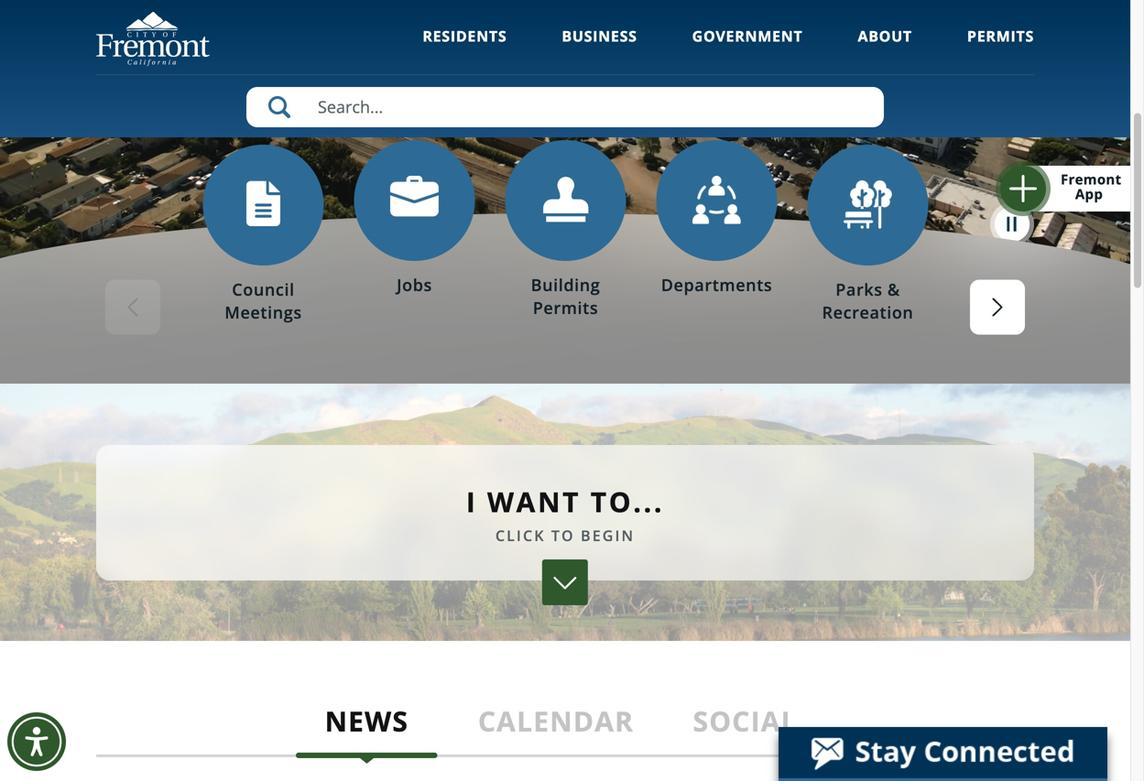 Task type: vqa. For each thing, say whether or not it's contained in the screenshot.
the right permits
yes



Task type: describe. For each thing, give the bounding box(es) containing it.
meetings
[[225, 302, 302, 324]]

government link
[[692, 26, 803, 71]]

departments
[[661, 274, 773, 296]]

news
[[325, 703, 409, 740]]

fremont app
[[1061, 170, 1122, 203]]

begin
[[581, 526, 635, 546]]

about
[[858, 26, 912, 46]]

business
[[562, 26, 637, 46]]

residents
[[423, 26, 507, 46]]

jobs link
[[348, 140, 481, 317]]

parks & recreation
[[822, 278, 914, 324]]

app
[[1075, 185, 1103, 203]]

building permits
[[531, 274, 600, 319]]

social link
[[651, 703, 840, 755]]

to...
[[591, 483, 664, 521]]

departments link
[[650, 140, 783, 317]]

fremont app link
[[1020, 166, 1130, 212]]

social
[[693, 703, 798, 740]]

parks & recreation link
[[802, 145, 934, 325]]

cta 6 departments image
[[844, 180, 892, 229]]

permits inside building permits
[[533, 297, 598, 319]]

news link
[[272, 703, 461, 755]]

building permits link
[[499, 140, 632, 320]]

fremont
[[1061, 170, 1122, 189]]

government
[[692, 26, 803, 46]]

file lines image
[[239, 180, 288, 229]]



Task type: locate. For each thing, give the bounding box(es) containing it.
Search text field
[[246, 87, 884, 127]]

want
[[487, 483, 581, 521]]

council
[[232, 278, 295, 301]]

1 vertical spatial permits
[[533, 297, 598, 319]]

0 vertical spatial permits
[[967, 26, 1034, 46]]

click to begin link
[[495, 525, 635, 547]]

calendar link
[[461, 703, 651, 755]]

jobs
[[397, 274, 432, 296]]

recreation
[[822, 302, 914, 324]]

parks
[[836, 278, 883, 301]]

permits
[[967, 26, 1034, 46], [533, 297, 598, 319]]

tab list containing news
[[96, 641, 1016, 758]]

permits link
[[967, 26, 1034, 71]]

click
[[495, 526, 546, 546]]

business link
[[562, 26, 637, 71]]

0 horizontal spatial permits
[[533, 297, 598, 319]]

council meetings
[[225, 278, 302, 324]]

cta 5 departments image
[[693, 176, 741, 224]]

council meetings link
[[197, 145, 330, 325]]

i want to... click to begin
[[466, 483, 664, 546]]

residents link
[[423, 26, 507, 71]]

stamp approval image
[[541, 176, 590, 224]]

&
[[888, 278, 900, 301]]

cta 2 employmentcenter image
[[390, 176, 439, 216]]

to
[[551, 526, 575, 546]]

tab panel 1 tab panel
[[96, 758, 1034, 781]]

1 horizontal spatial permits
[[967, 26, 1034, 46]]

about link
[[858, 26, 912, 71]]

stay connected image
[[779, 727, 1106, 779]]

i
[[466, 483, 478, 521]]

calendar
[[478, 703, 634, 740]]

building
[[531, 274, 600, 296]]

tab list
[[96, 641, 1016, 758]]



